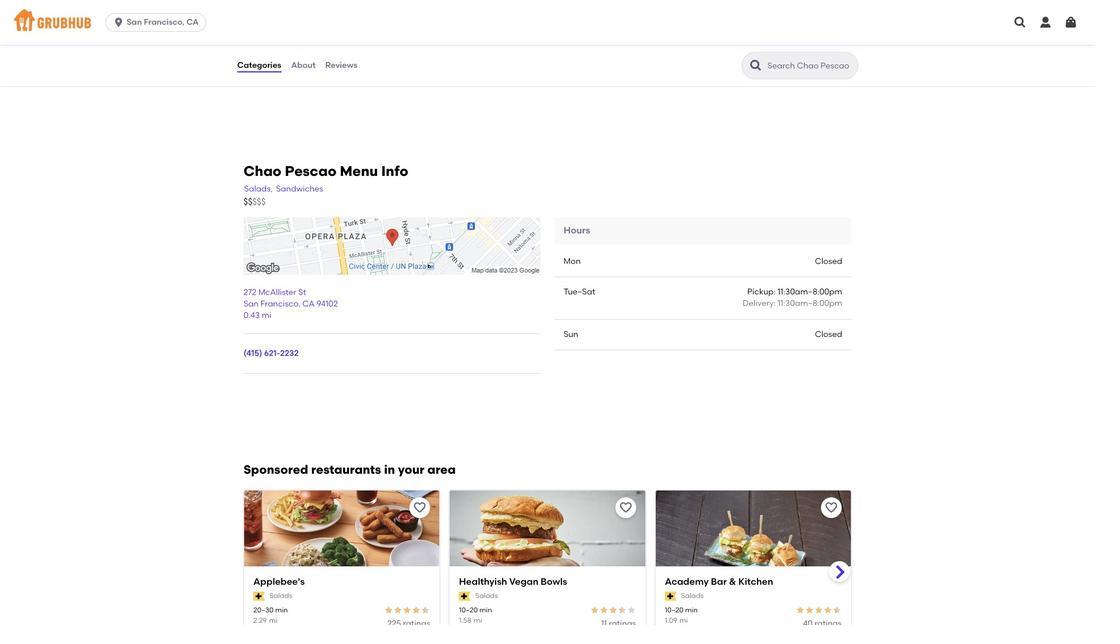 Task type: vqa. For each thing, say whether or not it's contained in the screenshot.
Leche at the top of page
yes



Task type: describe. For each thing, give the bounding box(es) containing it.
francisco
[[261, 299, 298, 309]]

applebee's link
[[253, 577, 430, 590]]

sponsored restaurants in your area
[[244, 463, 456, 478]]

621-
[[264, 349, 280, 359]]

delivery:
[[743, 299, 776, 309]]

bar
[[711, 577, 727, 588]]

2232
[[280, 349, 299, 359]]

272
[[244, 288, 256, 297]]

&
[[729, 577, 736, 588]]

leche
[[683, 39, 707, 48]]

cream,
[[449, 55, 477, 65]]

1.09
[[665, 617, 677, 625]]

chao pescao menu info
[[244, 163, 408, 180]]

reviews button
[[325, 45, 358, 86]]

san inside 272 mcallister st san francisco , ca 94102 0.43 mi
[[244, 299, 259, 309]]

salads, sandwiches
[[244, 184, 323, 194]]

sponsored
[[244, 463, 308, 478]]

1 horizontal spatial svg image
[[1039, 16, 1053, 29]]

$11.00
[[566, 37, 588, 47]]

area
[[427, 463, 456, 478]]

about button
[[291, 45, 316, 86]]

salads for healthyish vegan bowls
[[475, 592, 498, 601]]

info
[[381, 163, 408, 180]]

cafe caliente con helado
[[354, 39, 457, 48]]

2.29
[[253, 617, 267, 625]]

salads for academy bar & kitchen
[[681, 592, 704, 601]]

restaurants
[[311, 463, 381, 478]]

subscription pass image for healthyish vegan bowls
[[459, 592, 471, 602]]

san francisco, ca button
[[105, 13, 211, 32]]

ca inside button
[[186, 17, 199, 27]]

save this restaurant button for academy
[[821, 498, 842, 519]]

10–20 min 1.58 mi
[[459, 607, 492, 625]]

1.58
[[459, 617, 472, 625]]

1 save this restaurant button from the left
[[410, 498, 430, 519]]

mi inside 272 mcallister st san francisco , ca 94102 0.43 mi
[[262, 311, 271, 321]]

academy bar & kitchen logo image
[[656, 491, 851, 588]]

mi for applebee's
[[269, 617, 277, 625]]

vegan
[[509, 577, 538, 588]]

menu
[[340, 163, 378, 180]]

Search Chao Pescao search field
[[766, 60, 854, 71]]

20–30 min 2.29 mi
[[253, 607, 288, 625]]

salads, button
[[244, 183, 273, 196]]

in
[[384, 463, 395, 478]]

reviews
[[325, 60, 357, 70]]

leches
[[409, 55, 434, 65]]

chao
[[244, 163, 281, 180]]

healthyish
[[459, 577, 507, 588]]

min for healthyish vegan bowls
[[479, 607, 492, 615]]

academy bar & kitchen
[[665, 577, 773, 588]]

save this restaurant image
[[413, 502, 427, 516]]

san inside button
[[127, 17, 142, 27]]

272 mcallister st san francisco , ca 94102 0.43 mi
[[244, 288, 338, 321]]

94102
[[316, 299, 338, 309]]

academy
[[665, 577, 709, 588]]

san francisco, ca
[[127, 17, 199, 27]]

applebee's logo image
[[244, 491, 440, 588]]

espresso, tres leches ice cream, alfajor.
[[354, 55, 506, 65]]

$$$$$
[[244, 197, 266, 207]]

,
[[298, 299, 300, 309]]



Task type: locate. For each thing, give the bounding box(es) containing it.
rocko's cafe con leche
[[612, 39, 707, 48]]

mi right 2.29
[[269, 617, 277, 625]]

min inside 20–30 min 2.29 mi
[[275, 607, 288, 615]]

con
[[411, 39, 426, 48], [666, 39, 681, 48]]

1 cafe from the left
[[354, 39, 373, 48]]

1 horizontal spatial san
[[244, 299, 259, 309]]

0 horizontal spatial save this restaurant image
[[619, 502, 633, 516]]

2 horizontal spatial svg image
[[1064, 16, 1078, 29]]

1 save this restaurant image from the left
[[619, 502, 633, 516]]

pickup: 11:30am–8:00pm delivery: 11:30am–8:00pm
[[743, 287, 842, 309]]

min inside 10–20 min 1.09 mi
[[685, 607, 698, 615]]

1 salads from the left
[[270, 592, 292, 601]]

your
[[398, 463, 424, 478]]

healthyish vegan bowls logo image
[[450, 491, 645, 588]]

ice
[[436, 55, 447, 65]]

academy bar & kitchen link
[[665, 577, 842, 590]]

tue–sat
[[564, 287, 595, 297]]

2 cafe from the left
[[645, 39, 664, 48]]

search icon image
[[749, 59, 763, 73]]

svg image inside san francisco, ca button
[[113, 17, 124, 28]]

kitchen
[[738, 577, 773, 588]]

1 vertical spatial san
[[244, 299, 259, 309]]

bowls
[[541, 577, 567, 588]]

1 horizontal spatial salads
[[475, 592, 498, 601]]

subscription pass image for applebee's
[[253, 592, 265, 602]]

3 salads from the left
[[681, 592, 704, 601]]

0 horizontal spatial salads
[[270, 592, 292, 601]]

$$
[[244, 197, 252, 207]]

1 horizontal spatial save this restaurant button
[[615, 498, 636, 519]]

1 horizontal spatial min
[[479, 607, 492, 615]]

0 horizontal spatial 10–20
[[459, 607, 478, 615]]

salads down healthyish
[[475, 592, 498, 601]]

0 horizontal spatial san
[[127, 17, 142, 27]]

mi inside 10–20 min 1.09 mi
[[680, 617, 688, 625]]

pescao
[[285, 163, 336, 180]]

sun
[[564, 330, 578, 340]]

sandwiches
[[276, 184, 323, 194]]

save this restaurant image for healthyish vegan bowls
[[619, 502, 633, 516]]

1 closed from the top
[[815, 257, 842, 266]]

1 horizontal spatial cafe
[[645, 39, 664, 48]]

0 horizontal spatial save this restaurant button
[[410, 498, 430, 519]]

10–20
[[459, 607, 478, 615], [665, 607, 684, 615]]

save this restaurant button
[[410, 498, 430, 519], [615, 498, 636, 519], [821, 498, 842, 519]]

ca inside 272 mcallister st san francisco , ca 94102 0.43 mi
[[302, 299, 315, 309]]

2 save this restaurant image from the left
[[825, 502, 838, 516]]

salads down 'academy'
[[681, 592, 704, 601]]

2 11:30am–8:00pm from the top
[[778, 299, 842, 309]]

ca right ','
[[302, 299, 315, 309]]

save this restaurant image for academy bar & kitchen
[[825, 502, 838, 516]]

0 horizontal spatial con
[[411, 39, 426, 48]]

2 con from the left
[[666, 39, 681, 48]]

0 vertical spatial ca
[[186, 17, 199, 27]]

0 horizontal spatial subscription pass image
[[253, 592, 265, 602]]

caliente
[[375, 39, 409, 48]]

2 horizontal spatial salads
[[681, 592, 704, 601]]

11:30am–8:00pm
[[778, 287, 842, 297], [778, 299, 842, 309]]

san left francisco,
[[127, 17, 142, 27]]

20–30
[[253, 607, 274, 615]]

0 vertical spatial san
[[127, 17, 142, 27]]

(415) 621-2232 button
[[244, 348, 299, 360]]

10–20 min 1.09 mi
[[665, 607, 698, 625]]

1 horizontal spatial subscription pass image
[[459, 592, 471, 602]]

0 horizontal spatial cafe
[[354, 39, 373, 48]]

salads down the applebee's
[[270, 592, 292, 601]]

categories button
[[237, 45, 282, 86]]

espresso,
[[354, 55, 390, 65]]

min right 20–30
[[275, 607, 288, 615]]

svg image
[[1039, 16, 1053, 29], [1064, 16, 1078, 29], [832, 61, 846, 75]]

subscription pass image
[[253, 592, 265, 602], [459, 592, 471, 602]]

salads for applebee's
[[270, 592, 292, 601]]

cafe up espresso,
[[354, 39, 373, 48]]

mi right '1.58' at the bottom
[[474, 617, 482, 625]]

hours
[[564, 225, 590, 236]]

healthyish vegan bowls link
[[459, 577, 636, 590]]

helado
[[428, 39, 457, 48]]

1 min from the left
[[275, 607, 288, 615]]

2 horizontal spatial min
[[685, 607, 698, 615]]

about
[[291, 60, 316, 70]]

min down healthyish
[[479, 607, 492, 615]]

con up leches
[[411, 39, 426, 48]]

mcallister
[[258, 288, 296, 297]]

mi right 1.09
[[680, 617, 688, 625]]

1 vertical spatial closed
[[815, 330, 842, 340]]

10–20 inside 10–20 min 1.09 mi
[[665, 607, 684, 615]]

closed down pickup: 11:30am–8:00pm delivery: 11:30am–8:00pm
[[815, 330, 842, 340]]

mi
[[262, 311, 271, 321], [269, 617, 277, 625], [474, 617, 482, 625], [680, 617, 688, 625]]

3 min from the left
[[685, 607, 698, 615]]

san
[[127, 17, 142, 27], [244, 299, 259, 309]]

mi inside 20–30 min 2.29 mi
[[269, 617, 277, 625]]

mi right 0.43
[[262, 311, 271, 321]]

save this restaurant image
[[619, 502, 633, 516], [825, 502, 838, 516]]

0 horizontal spatial min
[[275, 607, 288, 615]]

2 salads from the left
[[475, 592, 498, 601]]

10–20 up '1.58' at the bottom
[[459, 607, 478, 615]]

min down 'academy'
[[685, 607, 698, 615]]

0.43
[[244, 311, 260, 321]]

ca
[[186, 17, 199, 27], [302, 299, 315, 309]]

0 vertical spatial closed
[[815, 257, 842, 266]]

1 horizontal spatial con
[[666, 39, 681, 48]]

con left leche
[[666, 39, 681, 48]]

2 subscription pass image from the left
[[459, 592, 471, 602]]

10–20 inside 10–20 min 1.58 mi
[[459, 607, 478, 615]]

10–20 for healthyish
[[459, 607, 478, 615]]

mi for academy bar & kitchen
[[680, 617, 688, 625]]

con for helado
[[411, 39, 426, 48]]

pickup:
[[747, 287, 776, 297]]

mon
[[564, 257, 581, 266]]

1 horizontal spatial ca
[[302, 299, 315, 309]]

10–20 up 1.09
[[665, 607, 684, 615]]

1 horizontal spatial svg image
[[1013, 16, 1027, 29]]

1 subscription pass image from the left
[[253, 592, 265, 602]]

2 horizontal spatial save this restaurant button
[[821, 498, 842, 519]]

1 vertical spatial ca
[[302, 299, 315, 309]]

1 horizontal spatial save this restaurant image
[[825, 502, 838, 516]]

cafe
[[354, 39, 373, 48], [645, 39, 664, 48]]

applebee's
[[253, 577, 305, 588]]

mi inside 10–20 min 1.58 mi
[[474, 617, 482, 625]]

11:30am–8:00pm right the delivery:
[[778, 299, 842, 309]]

main navigation navigation
[[0, 0, 1095, 45]]

1 10–20 from the left
[[459, 607, 478, 615]]

healthyish vegan bowls
[[459, 577, 567, 588]]

min for academy bar & kitchen
[[685, 607, 698, 615]]

con for leche
[[666, 39, 681, 48]]

(415) 621-2232
[[244, 349, 299, 359]]

san up 0.43
[[244, 299, 259, 309]]

salads
[[270, 592, 292, 601], [475, 592, 498, 601], [681, 592, 704, 601]]

closed for mon
[[815, 257, 842, 266]]

3 save this restaurant button from the left
[[821, 498, 842, 519]]

closed
[[815, 257, 842, 266], [815, 330, 842, 340]]

cafe right rocko's
[[645, 39, 664, 48]]

0 horizontal spatial svg image
[[113, 17, 124, 28]]

0 horizontal spatial svg image
[[832, 61, 846, 75]]

11:30am–8:00pm right pickup:
[[778, 287, 842, 297]]

2 min from the left
[[479, 607, 492, 615]]

min for applebee's
[[275, 607, 288, 615]]

ca right francisco,
[[186, 17, 199, 27]]

star icon image
[[384, 607, 393, 616], [393, 607, 403, 616], [403, 607, 412, 616], [412, 607, 421, 616], [421, 607, 430, 616], [421, 607, 430, 616], [590, 607, 599, 616], [599, 607, 608, 616], [608, 607, 618, 616], [618, 607, 627, 616], [618, 607, 627, 616], [627, 607, 636, 616], [796, 607, 805, 616], [805, 607, 814, 616], [814, 607, 823, 616], [823, 607, 833, 616], [833, 607, 842, 616], [833, 607, 842, 616]]

(415)
[[244, 349, 262, 359]]

min inside 10–20 min 1.58 mi
[[479, 607, 492, 615]]

rocko's
[[612, 39, 643, 48]]

closed up pickup: 11:30am–8:00pm delivery: 11:30am–8:00pm
[[815, 257, 842, 266]]

2 10–20 from the left
[[665, 607, 684, 615]]

1 horizontal spatial 10–20
[[665, 607, 684, 615]]

2 closed from the top
[[815, 330, 842, 340]]

salads,
[[244, 184, 273, 194]]

mi for healthyish vegan bowls
[[474, 617, 482, 625]]

categories
[[237, 60, 281, 70]]

$7.00
[[827, 37, 846, 47]]

10–20 for academy
[[665, 607, 684, 615]]

subscription pass image up 10–20 min 1.58 mi
[[459, 592, 471, 602]]

tres
[[392, 55, 407, 65]]

subscription pass image
[[665, 592, 676, 602]]

francisco,
[[144, 17, 185, 27]]

alfajor.
[[479, 55, 506, 65]]

1 con from the left
[[411, 39, 426, 48]]

1 vertical spatial 11:30am–8:00pm
[[778, 299, 842, 309]]

min
[[275, 607, 288, 615], [479, 607, 492, 615], [685, 607, 698, 615]]

1 11:30am–8:00pm from the top
[[778, 287, 842, 297]]

sandwiches button
[[276, 183, 324, 196]]

svg image
[[1013, 16, 1027, 29], [113, 17, 124, 28]]

2 save this restaurant button from the left
[[615, 498, 636, 519]]

closed for sun
[[815, 330, 842, 340]]

0 horizontal spatial ca
[[186, 17, 199, 27]]

0 vertical spatial 11:30am–8:00pm
[[778, 287, 842, 297]]

save this restaurant button for healthyish
[[615, 498, 636, 519]]

st
[[298, 288, 306, 297]]

subscription pass image up 20–30
[[253, 592, 265, 602]]



